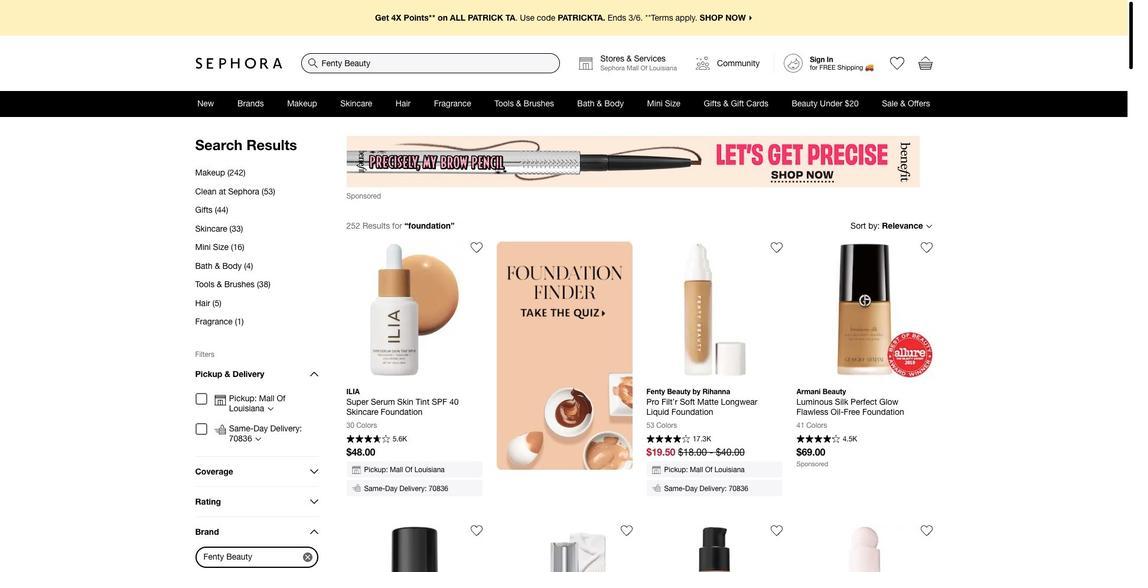 Task type: vqa. For each thing, say whether or not it's contained in the screenshot.
Sign in to love Givenchy - Prisme Libre Skin-Caring Glow Foundation image
no



Task type: describe. For each thing, give the bounding box(es) containing it.
sign in to love sephora collection - best skin ever liquid foundation image
[[771, 525, 783, 537]]

image de bannière avec contenu sponsorisé image
[[347, 136, 920, 188]]

sign in to love too faced - born this way natural finish longwear liquid foundation image
[[471, 525, 483, 537]]

sign in to love armani beauty - luminous silk perfect glow flawless oil-free foundation image
[[921, 242, 933, 254]]

Search Brand search field
[[197, 548, 303, 566]]

Search search field
[[302, 54, 560, 73]]

5.6k reviews element
[[393, 436, 407, 443]]

fenty beauty by rihanna - pro filt'r soft matte longwear liquid foundation image
[[647, 242, 783, 378]]

sephora collection - best skin ever liquid foundation image
[[647, 525, 783, 572]]

4 stars element for 17.3k reviews element
[[647, 435, 690, 444]]

rare beauty by selena gomez - liquid touch weightless foundation image
[[797, 525, 933, 572]]

armani beauty - luminous silk perfect glow flawless oil-free foundation image
[[797, 242, 933, 378]]



Task type: locate. For each thing, give the bounding box(es) containing it.
ilia - super serum skin tint spf 40 skincare foundation image
[[347, 242, 483, 378]]

4 stars element left 17.3k reviews element
[[647, 435, 690, 444]]

3.5 stars element
[[347, 435, 390, 444]]

4 stars element left 4.5k reviews element
[[797, 435, 841, 444]]

None field
[[301, 53, 561, 73]]

17.3k reviews element
[[693, 436, 712, 443]]

1 horizontal spatial 4 stars element
[[797, 435, 841, 444]]

sign in to love ilia - super serum skin tint spf 40 skincare foundation image
[[471, 242, 483, 254]]

sign in to love fenty beauty by rihanna - pro filt'r soft matte longwear liquid foundation image
[[771, 242, 783, 254]]

sephora homepage image
[[195, 57, 282, 69]]

too faced - born this way natural finish longwear liquid foundation image
[[347, 525, 483, 572]]

go to basket image
[[919, 56, 933, 70]]

haus labs by lady gaga - triclone skin tech medium coverage foundation with fermented arnica image
[[497, 525, 633, 572]]

sign in to love haus labs by lady gaga - triclone skin tech medium coverage foundation with fermented arnica image
[[621, 525, 633, 537]]

2 4 stars element from the left
[[797, 435, 841, 444]]

foundation finder | take the quiz > image
[[497, 242, 633, 470]]

1 4 stars element from the left
[[647, 435, 690, 444]]

4 stars element
[[647, 435, 690, 444], [797, 435, 841, 444]]

4.5k reviews element
[[843, 436, 858, 443]]

4 stars element for 4.5k reviews element
[[797, 435, 841, 444]]

sign in to love rare beauty by selena gomez - liquid touch weightless foundation image
[[921, 525, 933, 537]]

0 horizontal spatial 4 stars element
[[647, 435, 690, 444]]

None search field
[[301, 53, 561, 73]]



